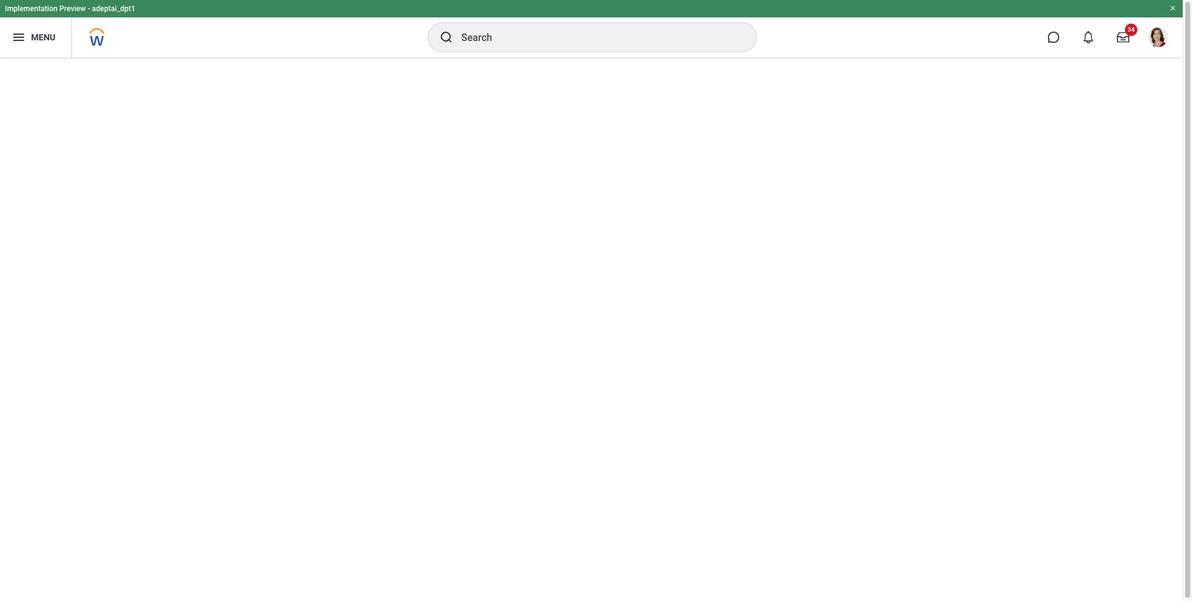 Task type: locate. For each thing, give the bounding box(es) containing it.
menu button
[[0, 17, 72, 57]]

-
[[88, 4, 90, 13]]

34
[[1128, 26, 1136, 33]]

preview
[[59, 4, 86, 13]]

menu
[[31, 32, 55, 42]]

search image
[[439, 30, 454, 45]]

implementation preview -   adeptai_dpt1
[[5, 4, 135, 13]]

menu banner
[[0, 0, 1184, 57]]

justify image
[[11, 30, 26, 45]]



Task type: describe. For each thing, give the bounding box(es) containing it.
notifications large image
[[1083, 31, 1095, 43]]

profile logan mcneil image
[[1149, 27, 1169, 50]]

34 button
[[1110, 24, 1138, 51]]

Search Workday  search field
[[462, 24, 731, 51]]

inbox large image
[[1118, 31, 1130, 43]]

close environment banner image
[[1170, 4, 1177, 12]]

adeptai_dpt1
[[92, 4, 135, 13]]

implementation
[[5, 4, 58, 13]]



Task type: vqa. For each thing, say whether or not it's contained in the screenshot.
MENU banner
yes



